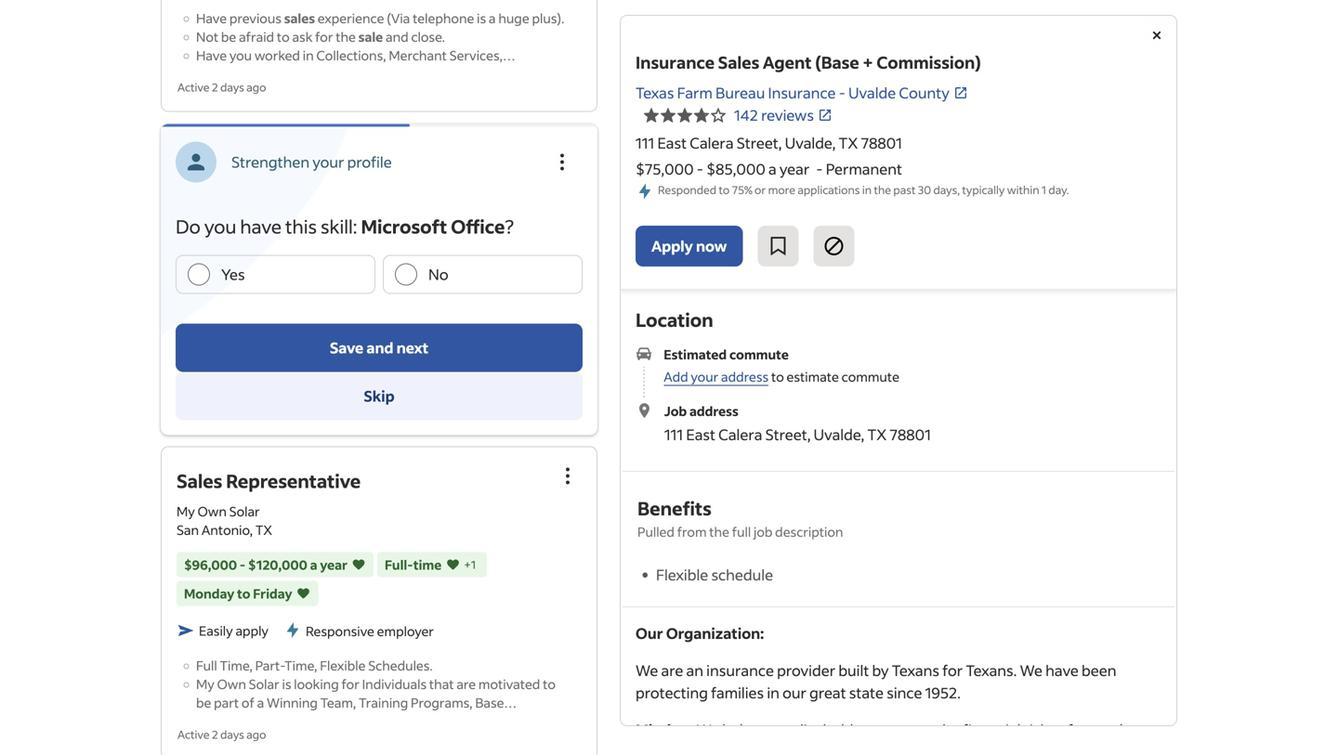 Task type: describe. For each thing, give the bounding box(es) containing it.
are inside full time, part-time, flexible schedules. my own solar is looking for individuals that are motivated to be part of a winning team, training programs, base…
[[457, 677, 476, 693]]

0 vertical spatial uvalde,
[[785, 133, 836, 152]]

this
[[285, 214, 317, 239]]

next
[[397, 339, 429, 358]]

active for my own solar is looking for individuals that are motivated to be part of a winning team, training programs, base…
[[178, 728, 210, 743]]

experience
[[318, 10, 384, 26]]

0 vertical spatial +
[[863, 52, 874, 73]]

farm
[[677, 83, 713, 102]]

policyholders
[[782, 721, 875, 740]]

$75,000 - $85,000 a year - permanent
[[636, 159, 903, 179]]

0 horizontal spatial your
[[313, 153, 344, 172]]

protecting
[[636, 684, 708, 703]]

we are an insurance provider built by texans for texans. we have been protecting families in our great state since 1952.
[[636, 662, 1117, 703]]

non job content: strengthen your profile menu actions image
[[551, 151, 574, 174]]

winning
[[267, 695, 318, 712]]

huge
[[499, 10, 530, 26]]

active for not be afraid to ask for the
[[178, 80, 210, 94]]

merchant
[[389, 47, 447, 64]]

friday
[[253, 586, 292, 603]]

the inside have previous sales experience (via telephone is a huge plus). not be afraid to ask for the sale and close. have you worked in collections, merchant services,…
[[336, 28, 356, 45]]

142
[[735, 106, 759, 125]]

the left past
[[874, 183, 892, 197]]

great
[[810, 684, 847, 703]]

monday to friday
[[184, 586, 292, 603]]

help
[[723, 721, 753, 740]]

we for we are an insurance provider built by texans for texans. we have been protecting families in our great state since 1952.
[[636, 662, 659, 681]]

an
[[687, 662, 704, 681]]

1 vertical spatial +
[[464, 558, 471, 572]]

individuals
[[362, 677, 427, 693]]

full
[[732, 524, 751, 541]]

for inside have previous sales experience (via telephone is a huge plus). not be afraid to ask for the sale and close. have you worked in collections, merchant services,…
[[315, 28, 333, 45]]

0 vertical spatial 78801
[[861, 133, 903, 152]]

been
[[1082, 662, 1117, 681]]

profile
[[347, 153, 392, 172]]

matches your preference image for $96,000 - $120,000 a year
[[352, 556, 366, 575]]

30
[[918, 183, 932, 197]]

a right $120,000
[[310, 557, 318, 574]]

full-time
[[385, 557, 442, 574]]

organization:
[[666, 625, 765, 644]]

2 for not be afraid to ask for the
[[212, 80, 218, 94]]

to inside estimated commute add your address to estimate commute
[[772, 369, 784, 386]]

for inside full time, part-time, flexible schedules. my own solar is looking for individuals that are motivated to be part of a winning team, training programs, base…
[[342, 677, 360, 693]]

now
[[696, 237, 727, 256]]

- up responded
[[697, 159, 704, 179]]

of inside we help our policyholders manage the financial risks of everyday life and successfully recover from insured losses through prompt
[[1059, 721, 1074, 740]]

insurance sales agent (base + commission)
[[636, 52, 982, 73]]

estimated
[[664, 347, 727, 363]]

$120,000
[[248, 557, 308, 574]]

own inside full time, part-time, flexible schedules. my own solar is looking for individuals that are motivated to be part of a winning team, training programs, base…
[[217, 677, 246, 693]]

in inside have previous sales experience (via telephone is a huge plus). not be afraid to ask for the sale and close. have you worked in collections, merchant services,…
[[303, 47, 314, 64]]

save this job image
[[767, 235, 790, 258]]

schedule
[[712, 566, 774, 585]]

111 east calera street, uvalde, tx 78801
[[636, 133, 903, 152]]

looking
[[294, 677, 339, 693]]

monday
[[184, 586, 235, 603]]

life
[[636, 744, 657, 756]]

that
[[429, 677, 454, 693]]

ago for my own solar is looking for individuals that are motivated to be part of a winning team, training programs, base…
[[247, 728, 266, 743]]

my own solar san antonio, tx
[[177, 504, 272, 539]]

responsive employer
[[306, 624, 434, 640]]

not interested image
[[823, 235, 846, 258]]

our organization:
[[636, 625, 765, 644]]

through
[[967, 744, 1024, 756]]

benefits pulled from the full job description
[[638, 497, 844, 541]]

solar inside the my own solar san antonio, tx
[[229, 504, 260, 520]]

matches your preference image
[[446, 556, 460, 575]]

close job details image
[[1146, 24, 1169, 46]]

days,
[[934, 183, 960, 197]]

schedules.
[[368, 658, 433, 675]]

job actions for sales representative is collapsed image
[[557, 465, 579, 488]]

skip link
[[176, 372, 583, 421]]

active 2 days ago for not be afraid to ask for the
[[178, 80, 266, 94]]

easily
[[199, 623, 233, 640]]

permanent
[[826, 159, 903, 179]]

our inside "we are an insurance provider built by texans for texans. we have been protecting families in our great state since 1952."
[[783, 684, 807, 703]]

0 vertical spatial insurance
[[636, 52, 715, 73]]

state
[[850, 684, 884, 703]]

full time, part-time, flexible schedules. my own solar is looking for individuals that are motivated to be part of a winning team, training programs, base…
[[196, 658, 556, 712]]

bureau
[[716, 83, 766, 102]]

manage
[[878, 721, 934, 740]]

responded to 75% or more applications in the past 30 days, typically within 1 day.
[[658, 183, 1070, 197]]

days for my own solar is looking for individuals that are motivated to be part of a winning team, training programs, base…
[[220, 728, 244, 743]]

save and next
[[330, 339, 429, 358]]

job
[[665, 403, 687, 420]]

reviews
[[762, 106, 814, 125]]

2 time, from the left
[[285, 658, 317, 675]]

office
[[451, 214, 505, 239]]

more
[[769, 183, 796, 197]]

from inside benefits pulled from the full job description
[[678, 524, 707, 541]]

flexible inside full time, part-time, flexible schedules. my own solar is looking for individuals that are motivated to be part of a winning team, training programs, base…
[[320, 658, 366, 675]]

strengthen your profile
[[232, 153, 392, 172]]

No radio
[[395, 264, 417, 286]]

or
[[755, 183, 766, 197]]

employer
[[377, 624, 434, 640]]

not
[[196, 28, 219, 45]]

texans.
[[966, 662, 1018, 681]]

in inside "we are an insurance provider built by texans for texans. we have been protecting families in our great state since 1952."
[[767, 684, 780, 703]]

sales
[[284, 10, 315, 26]]

texas farm bureau insurance - uvalde county link
[[636, 82, 969, 104]]

skill:
[[321, 214, 357, 239]]

sale
[[359, 28, 383, 45]]

financial
[[963, 721, 1021, 740]]

$96,000 - $120,000 a year
[[184, 557, 348, 574]]

matches your preference image for monday to friday
[[296, 585, 311, 604]]

0 vertical spatial street,
[[737, 133, 782, 152]]

worked
[[255, 47, 300, 64]]

1 time, from the left
[[220, 658, 253, 675]]

is inside have previous sales experience (via telephone is a huge plus). not be afraid to ask for the sale and close. have you worked in collections, merchant services,…
[[477, 10, 486, 26]]

afraid
[[239, 28, 274, 45]]

0 vertical spatial have
[[240, 214, 282, 239]]

to inside full time, part-time, flexible schedules. my own solar is looking for individuals that are motivated to be part of a winning team, training programs, base…
[[543, 677, 556, 693]]

by
[[873, 662, 889, 681]]

my inside the my own solar san antonio, tx
[[177, 504, 195, 520]]

1 vertical spatial you
[[204, 214, 237, 239]]

successfully
[[689, 744, 772, 756]]

collections,
[[317, 47, 386, 64]]

my inside full time, part-time, flexible schedules. my own solar is looking for individuals that are motivated to be part of a winning team, training programs, base…
[[196, 677, 215, 693]]

address inside "job address 111 east calera street, uvalde, tx 78801"
[[690, 403, 739, 420]]

?
[[505, 214, 514, 239]]

responded
[[658, 183, 717, 197]]

1 horizontal spatial sales
[[718, 52, 760, 73]]

0 vertical spatial calera
[[690, 133, 734, 152]]

street, inside "job address 111 east calera street, uvalde, tx 78801"
[[766, 425, 811, 444]]

flexible schedule
[[656, 566, 774, 585]]

san
[[177, 522, 199, 539]]

the inside we help our policyholders manage the financial risks of everyday life and successfully recover from insured losses through prompt
[[937, 721, 960, 740]]

solar inside full time, part-time, flexible schedules. my own solar is looking for individuals that are motivated to be part of a winning team, training programs, base…
[[249, 677, 280, 693]]

(base
[[816, 52, 860, 73]]

- up applications on the right of the page
[[817, 159, 823, 179]]

families
[[711, 684, 764, 703]]

job
[[754, 524, 773, 541]]

the inside benefits pulled from the full job description
[[710, 524, 730, 541]]

agent
[[763, 52, 812, 73]]

you inside have previous sales experience (via telephone is a huge plus). not be afraid to ask for the sale and close. have you worked in collections, merchant services,…
[[230, 47, 252, 64]]



Task type: locate. For each thing, give the bounding box(es) containing it.
to left friday at the bottom left of the page
[[237, 586, 251, 603]]

a left huge
[[489, 10, 496, 26]]

be right not
[[221, 28, 236, 45]]

address down add your address button
[[690, 403, 739, 420]]

estimate
[[787, 369, 839, 386]]

0 horizontal spatial my
[[177, 504, 195, 520]]

0 horizontal spatial have
[[240, 214, 282, 239]]

0 horizontal spatial 111
[[636, 133, 655, 152]]

microsoft
[[361, 214, 447, 239]]

1 vertical spatial 78801
[[890, 425, 931, 444]]

0 vertical spatial solar
[[229, 504, 260, 520]]

- up monday to friday
[[240, 557, 246, 574]]

solar up antonio,
[[229, 504, 260, 520]]

insurance up farm
[[636, 52, 715, 73]]

own up part
[[217, 677, 246, 693]]

0 vertical spatial address
[[722, 369, 769, 386]]

and inside button
[[367, 339, 394, 358]]

everyday
[[1077, 721, 1140, 740]]

own up antonio,
[[198, 504, 227, 520]]

address down estimated
[[722, 369, 769, 386]]

2 2 from the top
[[212, 728, 218, 743]]

ago down worked
[[247, 80, 266, 94]]

0 horizontal spatial 1
[[471, 558, 476, 572]]

your left profile
[[313, 153, 344, 172]]

commute right estimate
[[842, 369, 900, 386]]

0 vertical spatial commute
[[730, 347, 789, 363]]

texans
[[892, 662, 940, 681]]

2 down not
[[212, 80, 218, 94]]

our down provider
[[783, 684, 807, 703]]

active 2 days ago down part
[[178, 728, 266, 743]]

0 vertical spatial flexible
[[656, 566, 709, 585]]

risks
[[1024, 721, 1056, 740]]

1 vertical spatial year
[[320, 557, 348, 574]]

street, up the '$75,000 - $85,000 a year - permanent'
[[737, 133, 782, 152]]

1 horizontal spatial 1
[[1042, 183, 1047, 197]]

do you have this skill: <b>microsoft office</b>? option group
[[176, 255, 583, 294]]

0 vertical spatial you
[[230, 47, 252, 64]]

2 down part
[[212, 728, 218, 743]]

and left next
[[367, 339, 394, 358]]

the down experience
[[336, 28, 356, 45]]

insurance up reviews at the top right of the page
[[769, 83, 836, 102]]

we inside we help our policyholders manage the financial risks of everyday life and successfully recover from insured losses through prompt
[[697, 721, 720, 740]]

our right help
[[756, 721, 780, 740]]

we help our policyholders manage the financial risks of everyday life and successfully recover from insured losses through prompt
[[636, 721, 1140, 756]]

1 left day.
[[1042, 183, 1047, 197]]

1 vertical spatial active
[[178, 728, 210, 743]]

have up not
[[196, 10, 227, 26]]

$75,000
[[636, 159, 694, 179]]

the left full
[[710, 524, 730, 541]]

yes
[[221, 265, 245, 284]]

0 vertical spatial be
[[221, 28, 236, 45]]

are right that at the left bottom of page
[[457, 677, 476, 693]]

calera inside "job address 111 east calera street, uvalde, tx 78801"
[[719, 425, 763, 444]]

in down ask
[[303, 47, 314, 64]]

to left 75%
[[719, 183, 730, 197]]

we right texans.
[[1021, 662, 1043, 681]]

have
[[240, 214, 282, 239], [1046, 662, 1079, 681]]

0 vertical spatial 111
[[636, 133, 655, 152]]

0 horizontal spatial year
[[320, 557, 348, 574]]

1 horizontal spatial of
[[1059, 721, 1074, 740]]

address inside estimated commute add your address to estimate commute
[[722, 369, 769, 386]]

0 vertical spatial sales
[[718, 52, 760, 73]]

do
[[176, 214, 201, 239]]

0 vertical spatial own
[[198, 504, 227, 520]]

2 days from the top
[[220, 728, 244, 743]]

0 horizontal spatial tx
[[256, 522, 272, 539]]

1 horizontal spatial have
[[1046, 662, 1079, 681]]

in down permanent
[[863, 183, 872, 197]]

0 horizontal spatial in
[[303, 47, 314, 64]]

antonio,
[[202, 522, 253, 539]]

1 horizontal spatial insurance
[[769, 83, 836, 102]]

have
[[196, 10, 227, 26], [196, 47, 227, 64]]

uvalde, down estimate
[[814, 425, 865, 444]]

0 horizontal spatial +
[[464, 558, 471, 572]]

0 vertical spatial active
[[178, 80, 210, 94]]

motivated
[[479, 677, 541, 693]]

0 horizontal spatial from
[[678, 524, 707, 541]]

pulled
[[638, 524, 675, 541]]

description
[[776, 524, 844, 541]]

your
[[313, 153, 344, 172], [691, 369, 719, 386]]

are up protecting
[[662, 662, 684, 681]]

of right risks
[[1059, 721, 1074, 740]]

0 horizontal spatial we
[[636, 662, 659, 681]]

1 horizontal spatial for
[[342, 677, 360, 693]]

to left estimate
[[772, 369, 784, 386]]

east up $75,000
[[658, 133, 687, 152]]

0 vertical spatial 2
[[212, 80, 218, 94]]

active 2 days ago down not
[[178, 80, 266, 94]]

telephone
[[413, 10, 474, 26]]

texas farm bureau insurance - uvalde county
[[636, 83, 950, 102]]

+ right matches your preference image
[[464, 558, 471, 572]]

0 vertical spatial year
[[780, 159, 810, 179]]

0 horizontal spatial sales
[[177, 469, 222, 493]]

insurance
[[636, 52, 715, 73], [769, 83, 836, 102]]

1 horizontal spatial are
[[662, 662, 684, 681]]

1 horizontal spatial be
[[221, 28, 236, 45]]

1 vertical spatial matches your preference image
[[296, 585, 311, 604]]

my down full
[[196, 677, 215, 693]]

have inside "we are an insurance provider built by texans for texans. we have been protecting families in our great state since 1952."
[[1046, 662, 1079, 681]]

to right motivated
[[543, 677, 556, 693]]

2 for my own solar is looking for individuals that are motivated to be part of a winning team, training programs, base…
[[212, 728, 218, 743]]

2 horizontal spatial we
[[1021, 662, 1043, 681]]

active down not
[[178, 80, 210, 94]]

from down benefits
[[678, 524, 707, 541]]

78801 inside "job address 111 east calera street, uvalde, tx 78801"
[[890, 425, 931, 444]]

matches your preference image left 'full-'
[[352, 556, 366, 575]]

+ 1
[[464, 558, 476, 572]]

and
[[386, 28, 409, 45], [367, 339, 394, 358], [660, 744, 686, 756]]

time, right full
[[220, 658, 253, 675]]

0 vertical spatial matches your preference image
[[352, 556, 366, 575]]

solar down "part-"
[[249, 677, 280, 693]]

0 vertical spatial in
[[303, 47, 314, 64]]

past
[[894, 183, 916, 197]]

tx for 111 east calera street, uvalde, tx 78801
[[839, 133, 858, 152]]

to
[[277, 28, 290, 45], [719, 183, 730, 197], [772, 369, 784, 386], [237, 586, 251, 603], [543, 677, 556, 693]]

skip
[[364, 387, 395, 406]]

1 vertical spatial uvalde,
[[814, 425, 865, 444]]

uvalde, down reviews at the top right of the page
[[785, 133, 836, 152]]

our inside we help our policyholders manage the financial risks of everyday life and successfully recover from insured losses through prompt
[[756, 721, 780, 740]]

ago down "part-"
[[247, 728, 266, 743]]

1 active 2 days ago from the top
[[178, 80, 266, 94]]

for up team,
[[342, 677, 360, 693]]

0 vertical spatial and
[[386, 28, 409, 45]]

1 vertical spatial insurance
[[769, 83, 836, 102]]

of inside full time, part-time, flexible schedules. my own solar is looking for individuals that are motivated to be part of a winning team, training programs, base…
[[242, 695, 255, 712]]

flexible up looking
[[320, 658, 366, 675]]

2
[[212, 80, 218, 94], [212, 728, 218, 743]]

your inside estimated commute add your address to estimate commute
[[691, 369, 719, 386]]

we up protecting
[[636, 662, 659, 681]]

days down afraid at the left
[[220, 80, 244, 94]]

year up the more
[[780, 159, 810, 179]]

add your address button
[[664, 369, 769, 387]]

uvalde, inside "job address 111 east calera street, uvalde, tx 78801"
[[814, 425, 865, 444]]

for
[[315, 28, 333, 45], [943, 662, 963, 681], [342, 677, 360, 693]]

have left been
[[1046, 662, 1079, 681]]

0 vertical spatial of
[[242, 695, 255, 712]]

in right families
[[767, 684, 780, 703]]

job address 111 east calera street, uvalde, tx 78801
[[665, 403, 931, 444]]

be inside have previous sales experience (via telephone is a huge plus). not be afraid to ask for the sale and close. have you worked in collections, merchant services,…
[[221, 28, 236, 45]]

team,
[[321, 695, 356, 712]]

do you have this skill: microsoft office ?
[[176, 214, 514, 239]]

tx for my own solar san antonio, tx
[[256, 522, 272, 539]]

111 inside "job address 111 east calera street, uvalde, tx 78801"
[[665, 425, 684, 444]]

you down afraid at the left
[[230, 47, 252, 64]]

ago for not be afraid to ask for the
[[247, 80, 266, 94]]

1 horizontal spatial your
[[691, 369, 719, 386]]

2 active from the top
[[178, 728, 210, 743]]

0 vertical spatial my
[[177, 504, 195, 520]]

1 horizontal spatial flexible
[[656, 566, 709, 585]]

1 right matches your preference image
[[471, 558, 476, 572]]

commute up add your address button
[[730, 347, 789, 363]]

1 vertical spatial address
[[690, 403, 739, 420]]

-
[[839, 83, 846, 102], [697, 159, 704, 179], [817, 159, 823, 179], [240, 557, 246, 574]]

east down "job"
[[686, 425, 716, 444]]

easily apply
[[199, 623, 269, 640]]

2 ago from the top
[[247, 728, 266, 743]]

flexible
[[656, 566, 709, 585], [320, 658, 366, 675]]

part-
[[255, 658, 285, 675]]

a inside have previous sales experience (via telephone is a huge plus). not be afraid to ask for the sale and close. have you worked in collections, merchant services,…
[[489, 10, 496, 26]]

part
[[214, 695, 239, 712]]

1 vertical spatial tx
[[868, 425, 887, 444]]

is inside full time, part-time, flexible schedules. my own solar is looking for individuals that are motivated to be part of a winning team, training programs, base…
[[282, 677, 291, 693]]

1 days from the top
[[220, 80, 244, 94]]

we left help
[[697, 721, 720, 740]]

full
[[196, 658, 217, 675]]

your down estimated
[[691, 369, 719, 386]]

1 vertical spatial active 2 days ago
[[178, 728, 266, 743]]

from down "policyholders"
[[831, 744, 865, 756]]

0 horizontal spatial are
[[457, 677, 476, 693]]

apply now
[[652, 237, 727, 256]]

a inside full time, part-time, flexible schedules. my own solar is looking for individuals that are motivated to be part of a winning team, training programs, base…
[[257, 695, 264, 712]]

for up 1952.
[[943, 662, 963, 681]]

matches your preference image right friday at the bottom left of the page
[[296, 585, 311, 604]]

have previous sales experience (via telephone is a huge plus). not be afraid to ask for the sale and close. have you worked in collections, merchant services,…
[[196, 10, 565, 64]]

0 vertical spatial is
[[477, 10, 486, 26]]

+
[[863, 52, 874, 73], [464, 558, 471, 572]]

2 vertical spatial in
[[767, 684, 780, 703]]

a left the winning
[[257, 695, 264, 712]]

typically
[[963, 183, 1005, 197]]

0 horizontal spatial be
[[196, 695, 211, 712]]

1 horizontal spatial commute
[[842, 369, 900, 386]]

a up the more
[[769, 159, 777, 179]]

1 vertical spatial 2
[[212, 728, 218, 743]]

provider
[[777, 662, 836, 681]]

the up losses
[[937, 721, 960, 740]]

services,…
[[450, 47, 516, 64]]

1 vertical spatial and
[[367, 339, 394, 358]]

of right part
[[242, 695, 255, 712]]

0 horizontal spatial is
[[282, 677, 291, 693]]

from inside we help our policyholders manage the financial risks of everyday life and successfully recover from insured losses through prompt
[[831, 744, 865, 756]]

0 horizontal spatial time,
[[220, 658, 253, 675]]

year for $85,000
[[780, 159, 810, 179]]

apply
[[652, 237, 693, 256]]

active down full
[[178, 728, 210, 743]]

flexible down pulled
[[656, 566, 709, 585]]

2 have from the top
[[196, 47, 227, 64]]

street,
[[737, 133, 782, 152], [766, 425, 811, 444]]

2 vertical spatial and
[[660, 744, 686, 756]]

1 vertical spatial be
[[196, 695, 211, 712]]

3.9 out of 5 stars image
[[643, 104, 727, 126]]

built
[[839, 662, 870, 681]]

1 vertical spatial 111
[[665, 425, 684, 444]]

1 2 from the top
[[212, 80, 218, 94]]

tx inside "job address 111 east calera street, uvalde, tx 78801"
[[868, 425, 887, 444]]

is left huge
[[477, 10, 486, 26]]

111 down "job"
[[665, 425, 684, 444]]

be inside full time, part-time, flexible schedules. my own solar is looking for individuals that are motivated to be part of a winning team, training programs, base…
[[196, 695, 211, 712]]

1 vertical spatial sales
[[177, 469, 222, 493]]

applications
[[798, 183, 861, 197]]

within
[[1008, 183, 1040, 197]]

2 horizontal spatial in
[[863, 183, 872, 197]]

my up 'san'
[[177, 504, 195, 520]]

active
[[178, 80, 210, 94], [178, 728, 210, 743]]

days for not be afraid to ask for the
[[220, 80, 244, 94]]

texas
[[636, 83, 675, 102]]

since
[[887, 684, 923, 703]]

and inside have previous sales experience (via telephone is a huge plus). not be afraid to ask for the sale and close. have you worked in collections, merchant services,…
[[386, 28, 409, 45]]

are inside "we are an insurance provider built by texans for texans. we have been protecting families in our great state since 1952."
[[662, 662, 684, 681]]

strengthen
[[232, 153, 310, 172]]

1 horizontal spatial year
[[780, 159, 810, 179]]

responsive
[[306, 624, 375, 640]]

1 horizontal spatial from
[[831, 744, 865, 756]]

east inside "job address 111 east calera street, uvalde, tx 78801"
[[686, 425, 716, 444]]

to inside have previous sales experience (via telephone is a huge plus). not be afraid to ask for the sale and close. have you worked in collections, merchant services,…
[[277, 28, 290, 45]]

1 vertical spatial have
[[1046, 662, 1079, 681]]

1 ago from the top
[[247, 80, 266, 94]]

1 have from the top
[[196, 10, 227, 26]]

1 horizontal spatial my
[[196, 677, 215, 693]]

apply now button
[[636, 226, 743, 267]]

+ right (base
[[863, 52, 874, 73]]

for right ask
[[315, 28, 333, 45]]

full-
[[385, 557, 414, 574]]

0 vertical spatial days
[[220, 80, 244, 94]]

is up the winning
[[282, 677, 291, 693]]

active 2 days ago for my own solar is looking for individuals that are motivated to be part of a winning team, training programs, base…
[[178, 728, 266, 743]]

estimated commute add your address to estimate commute
[[664, 347, 900, 386]]

1 vertical spatial ago
[[247, 728, 266, 743]]

2 vertical spatial tx
[[256, 522, 272, 539]]

1 active from the top
[[178, 80, 210, 94]]

calera up $85,000
[[690, 133, 734, 152]]

1 vertical spatial in
[[863, 183, 872, 197]]

calera down add your address button
[[719, 425, 763, 444]]

1 vertical spatial my
[[196, 677, 215, 693]]

1 vertical spatial of
[[1059, 721, 1074, 740]]

and down 'mission:'
[[660, 744, 686, 756]]

1 vertical spatial own
[[217, 677, 246, 693]]

0 vertical spatial have
[[196, 10, 227, 26]]

and down the (via
[[386, 28, 409, 45]]

0 vertical spatial your
[[313, 153, 344, 172]]

1 vertical spatial from
[[831, 744, 865, 756]]

you right do
[[204, 214, 237, 239]]

the
[[336, 28, 356, 45], [874, 183, 892, 197], [710, 524, 730, 541], [937, 721, 960, 740]]

we for we help our policyholders manage the financial risks of everyday life and successfully recover from insured losses through prompt
[[697, 721, 720, 740]]

street, down estimate
[[766, 425, 811, 444]]

have down not
[[196, 47, 227, 64]]

be left part
[[196, 695, 211, 712]]

(via
[[387, 10, 410, 26]]

calera
[[690, 133, 734, 152], [719, 425, 763, 444]]

to left ask
[[277, 28, 290, 45]]

address
[[722, 369, 769, 386], [690, 403, 739, 420]]

sales up bureau
[[718, 52, 760, 73]]

own inside the my own solar san antonio, tx
[[198, 504, 227, 520]]

sales representative button
[[177, 469, 361, 493]]

insurance
[[707, 662, 774, 681]]

representative
[[226, 469, 361, 493]]

have left the this
[[240, 214, 282, 239]]

0 vertical spatial 1
[[1042, 183, 1047, 197]]

111 up $75,000
[[636, 133, 655, 152]]

and inside we help our policyholders manage the financial risks of everyday life and successfully recover from insured losses through prompt
[[660, 744, 686, 756]]

0 vertical spatial east
[[658, 133, 687, 152]]

tx inside the my own solar san antonio, tx
[[256, 522, 272, 539]]

1 horizontal spatial is
[[477, 10, 486, 26]]

1 vertical spatial east
[[686, 425, 716, 444]]

0 horizontal spatial our
[[756, 721, 780, 740]]

ago
[[247, 80, 266, 94], [247, 728, 266, 743]]

year right $120,000
[[320, 557, 348, 574]]

0 horizontal spatial matches your preference image
[[296, 585, 311, 604]]

losses
[[922, 744, 964, 756]]

matches your preference image
[[352, 556, 366, 575], [296, 585, 311, 604]]

2 active 2 days ago from the top
[[178, 728, 266, 743]]

solar
[[229, 504, 260, 520], [249, 677, 280, 693]]

1 vertical spatial street,
[[766, 425, 811, 444]]

- left the 'uvalde'
[[839, 83, 846, 102]]

0 horizontal spatial commute
[[730, 347, 789, 363]]

1 vertical spatial is
[[282, 677, 291, 693]]

sales up the my own solar san antonio, tx
[[177, 469, 222, 493]]

1 vertical spatial 1
[[471, 558, 476, 572]]

$96,000
[[184, 557, 237, 574]]

from
[[678, 524, 707, 541], [831, 744, 865, 756]]

1 vertical spatial commute
[[842, 369, 900, 386]]

for inside "we are an insurance provider built by texans for texans. we have been protecting families in our great state since 1952."
[[943, 662, 963, 681]]

benefits
[[638, 497, 712, 521]]

2 horizontal spatial for
[[943, 662, 963, 681]]

days down part
[[220, 728, 244, 743]]

save and next button
[[176, 324, 583, 372]]

time
[[414, 557, 442, 574]]

0 vertical spatial from
[[678, 524, 707, 541]]

tx
[[839, 133, 858, 152], [868, 425, 887, 444], [256, 522, 272, 539]]

0 horizontal spatial flexible
[[320, 658, 366, 675]]

time, up looking
[[285, 658, 317, 675]]

Yes radio
[[188, 264, 210, 286]]

year for $120,000
[[320, 557, 348, 574]]

1 vertical spatial solar
[[249, 677, 280, 693]]

1 horizontal spatial time,
[[285, 658, 317, 675]]

location
[[636, 308, 714, 332]]

base…
[[475, 695, 517, 712]]

1 horizontal spatial in
[[767, 684, 780, 703]]



Task type: vqa. For each thing, say whether or not it's contained in the screenshot.
2nd CLEAR Element from right
no



